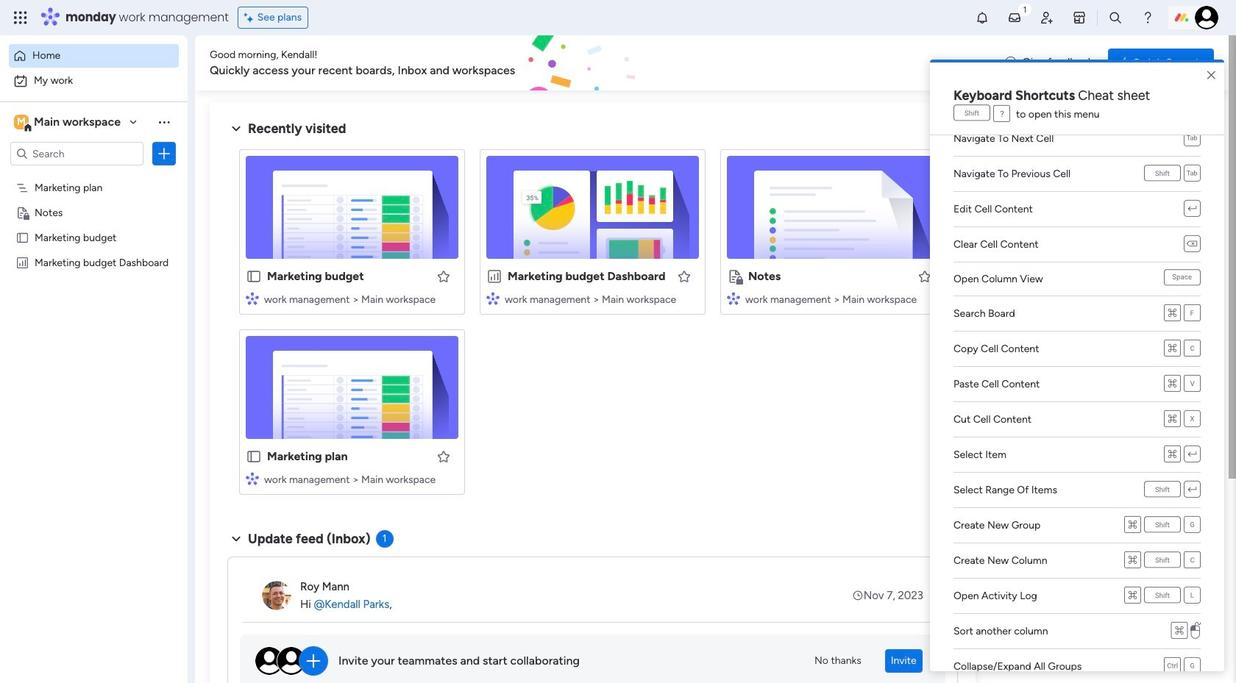 Task type: describe. For each thing, give the bounding box(es) containing it.
invite members image
[[1040, 10, 1054, 25]]

getting started element
[[993, 351, 1214, 410]]

v2 shortcuts ctrl image
[[1164, 659, 1181, 676]]

public dashboard image
[[486, 269, 503, 285]]

add to favorites image for rightmost private board icon
[[918, 269, 932, 284]]

workspace image
[[14, 114, 29, 130]]

v2 shortcuts command image for the v2 shortcuts x image
[[1164, 411, 1181, 428]]

v2 shortcuts tab image
[[1184, 130, 1201, 147]]

help image
[[1141, 10, 1155, 25]]

v2 shortcuts c image
[[1184, 341, 1201, 358]]

v2 shortcuts g image
[[1184, 517, 1201, 534]]

v2 shortcuts x image
[[1184, 411, 1201, 428]]

2 vertical spatial v2 shortcuts command image
[[1124, 588, 1141, 605]]

0 vertical spatial option
[[9, 44, 179, 68]]

monday marketplace image
[[1072, 10, 1087, 25]]

v2 bolt switch image
[[1120, 55, 1129, 71]]

0 vertical spatial public board image
[[15, 230, 29, 244]]

2 v2 shortcuts enter image from the top
[[1184, 482, 1201, 499]]

dapulse x slim image
[[1207, 68, 1216, 83]]

select product image
[[13, 10, 28, 25]]

v2 shortcuts command image for v2 left click icon
[[1171, 623, 1188, 640]]

v2 shortcuts v image
[[1184, 376, 1201, 393]]

v2 shortcuts command image for v2 shortcuts c image in the right of the page
[[1164, 341, 1181, 358]]

add to favorites image
[[436, 269, 451, 284]]

workspace selection element
[[14, 113, 123, 132]]

v2 shortcuts enter image
[[1184, 201, 1201, 218]]

v2 shortcuts backspace image
[[1184, 236, 1201, 253]]

options image
[[157, 146, 171, 161]]

1 element
[[376, 531, 393, 548]]

1 vertical spatial public board image
[[246, 449, 262, 465]]

v2 shortcuts f image
[[1184, 305, 1201, 322]]

roy mann image
[[262, 581, 291, 611]]

close recently visited image
[[227, 120, 245, 138]]

kendall parks image
[[1195, 6, 1219, 29]]



Task type: vqa. For each thing, say whether or not it's contained in the screenshot.
2nd the "v2 shortcuts tab" Icon from the top
yes



Task type: locate. For each thing, give the bounding box(es) containing it.
option
[[9, 44, 179, 68], [9, 69, 179, 93], [0, 174, 188, 177]]

quick search results list box
[[227, 138, 958, 513]]

v2 shortcuts question mark image
[[993, 106, 1010, 123]]

0 horizontal spatial add to favorites image
[[436, 449, 451, 464]]

0 horizontal spatial private board image
[[15, 205, 29, 219]]

v2 shortcuts c image
[[1184, 553, 1201, 570]]

private board image
[[15, 205, 29, 219], [727, 269, 743, 285]]

v2 shortcuts command image left v2 shortcuts f image
[[1164, 305, 1181, 322]]

v2 user feedback image
[[1005, 55, 1016, 71]]

add to favorites image for public board image to the bottom
[[436, 449, 451, 464]]

1 vertical spatial v2 shortcuts command image
[[1164, 411, 1181, 428]]

0 vertical spatial private board image
[[15, 205, 29, 219]]

templates image image
[[1007, 111, 1201, 213]]

v2 shortcuts command image for 'v2 shortcuts v' icon
[[1164, 376, 1181, 393]]

search everything image
[[1108, 10, 1123, 25]]

v2 shortcuts command image for second v2 shortcuts enter image from the bottom of the page
[[1164, 447, 1181, 464]]

public board image
[[15, 230, 29, 244], [246, 449, 262, 465]]

see plans image
[[244, 10, 257, 26]]

v2 shortcuts enter image up v2 shortcuts g icon
[[1184, 482, 1201, 499]]

1 v2 shortcuts enter image from the top
[[1184, 447, 1201, 464]]

2 horizontal spatial add to favorites image
[[918, 269, 932, 284]]

0 vertical spatial v2 shortcuts command image
[[1164, 305, 1181, 322]]

close update feed (inbox) image
[[227, 531, 245, 548]]

help center element
[[993, 422, 1214, 481]]

public board image
[[246, 269, 262, 285]]

v2 shortcuts g image
[[1184, 659, 1201, 676]]

v2 shortcuts l image
[[1184, 588, 1201, 605]]

v2 shortcuts command image
[[1164, 305, 1181, 322], [1164, 411, 1181, 428], [1124, 588, 1141, 605]]

v2 shortcuts tab image
[[1184, 166, 1201, 182]]

1 vertical spatial v2 shortcuts enter image
[[1184, 482, 1201, 499]]

v2 shortcuts command image for v2 shortcuts f image
[[1164, 305, 1181, 322]]

v2 shortcuts command image left v2 shortcuts l icon on the right bottom of page
[[1124, 588, 1141, 605]]

list box
[[0, 172, 188, 474]]

1 horizontal spatial add to favorites image
[[677, 269, 692, 284]]

0 vertical spatial v2 shortcuts enter image
[[1184, 447, 1201, 464]]

1 horizontal spatial public board image
[[246, 449, 262, 465]]

notifications image
[[975, 10, 990, 25]]

1 vertical spatial private board image
[[727, 269, 743, 285]]

add to favorites image
[[677, 269, 692, 284], [918, 269, 932, 284], [436, 449, 451, 464]]

1 image
[[1018, 1, 1032, 17]]

0 horizontal spatial public board image
[[15, 230, 29, 244]]

v2 shortcuts enter image down the v2 shortcuts x image
[[1184, 447, 1201, 464]]

update feed image
[[1007, 10, 1022, 25]]

1 horizontal spatial private board image
[[727, 269, 743, 285]]

v2 left click image
[[1191, 623, 1201, 640]]

add to favorites image for public dashboard icon
[[677, 269, 692, 284]]

workspace options image
[[157, 115, 171, 129]]

v2 shortcuts enter image
[[1184, 447, 1201, 464], [1184, 482, 1201, 499]]

public dashboard image
[[15, 255, 29, 269]]

Search in workspace field
[[31, 145, 123, 162]]

v2 shortcuts command image
[[1164, 341, 1181, 358], [1164, 376, 1181, 393], [1164, 447, 1181, 464], [1124, 517, 1141, 534], [1124, 553, 1141, 570], [1171, 623, 1188, 640]]

2 vertical spatial option
[[0, 174, 188, 177]]

1 vertical spatial option
[[9, 69, 179, 93]]

v2 shortcuts command image left the v2 shortcuts x image
[[1164, 411, 1181, 428]]



